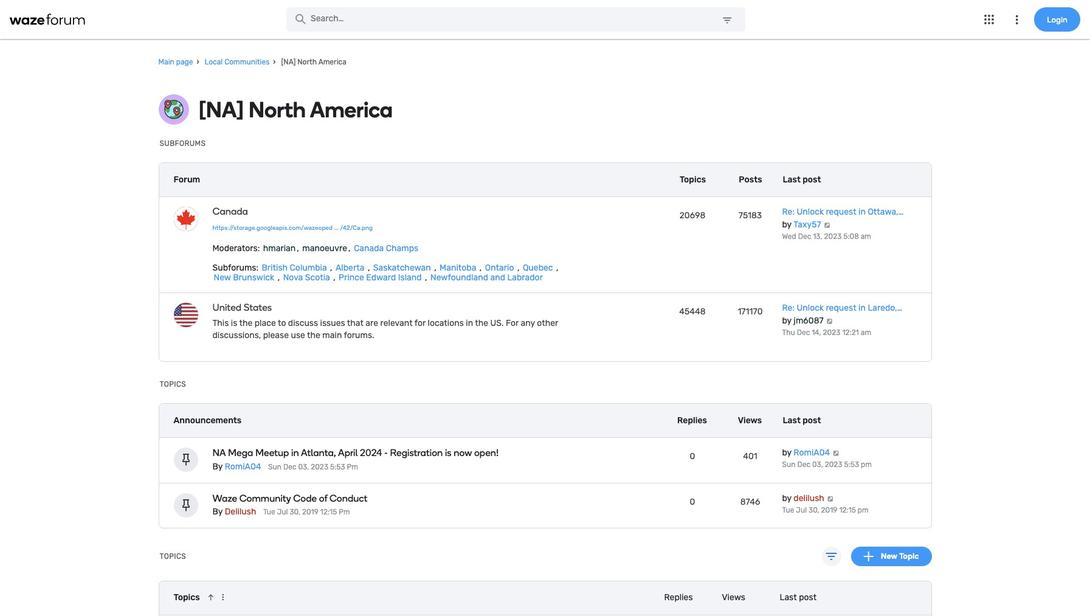 Task type: locate. For each thing, give the bounding box(es) containing it.
0 vertical spatial am
[[861, 233, 872, 241]]

replies
[[678, 415, 707, 426], [664, 593, 693, 603]]

sun dec 03, 2023 5:53 pm
[[782, 461, 872, 469], [268, 463, 358, 471]]

last post for 75183
[[783, 174, 821, 185]]

place
[[255, 318, 276, 329]]

0 left "401"
[[690, 452, 695, 462]]

0 horizontal spatial canada
[[213, 206, 248, 217]]

unlock for canada
[[797, 207, 824, 217]]

am right 5:08
[[861, 233, 872, 241]]

0 horizontal spatial sun
[[268, 463, 282, 471]]

1 horizontal spatial romia04
[[794, 448, 830, 458]]

canada down /42/ca.png
[[354, 244, 384, 254]]

by inside re: unlock request in laredo,… by jm6087
[[782, 316, 792, 326]]

1 am from the top
[[861, 233, 872, 241]]

view the latest post image
[[826, 318, 834, 324]]

14,
[[812, 329, 821, 337]]

meetup
[[255, 447, 289, 459]]

1 vertical spatial request
[[826, 303, 857, 313]]

unlock for united states
[[797, 303, 824, 313]]

in left ottawa,…
[[859, 207, 866, 217]]

hmarian link
[[262, 244, 297, 254]]

go to last post image for waze community code of conduct
[[827, 495, 835, 502]]

jm6087
[[794, 316, 824, 326]]

request inside re: unlock request in laredo,… by jm6087
[[826, 303, 857, 313]]

labrador
[[508, 273, 543, 283]]

0 for waze community code of conduct
[[690, 497, 695, 507]]

1 vertical spatial last post
[[783, 415, 821, 426]]

0 vertical spatial romia04 link
[[794, 448, 830, 458]]

1 horizontal spatial by romia04
[[782, 448, 830, 458]]

united states this is the place to discuss issues that are relevant for locations in the us. for any other discussions, please use the main forums.
[[213, 302, 558, 341]]

is left now
[[445, 447, 452, 459]]

sun down meetup
[[268, 463, 282, 471]]

newfoundland
[[431, 273, 488, 283]]

island
[[398, 273, 422, 283]]

https://storage.googleapis.com/wazeoped ... /42/ca.png
[[213, 225, 373, 232]]

[na] north america
[[279, 58, 347, 66], [199, 97, 393, 123]]

request for united states
[[826, 303, 857, 313]]

by delilush
[[782, 493, 825, 503], [213, 507, 256, 517]]

0 vertical spatial unlock
[[797, 207, 824, 217]]

subforums
[[160, 140, 206, 148]]

30,
[[809, 506, 820, 514], [290, 508, 300, 516]]

0 horizontal spatial romia04 link
[[225, 461, 261, 472]]

dec right "401"
[[798, 461, 811, 469]]

waze community code of conduct
[[213, 493, 368, 504]]

1 vertical spatial romia04 link
[[225, 461, 261, 472]]

0 horizontal spatial 30,
[[290, 508, 300, 516]]

views
[[738, 415, 762, 426], [722, 593, 746, 603]]

2 request from the top
[[826, 303, 857, 313]]

request inside the re: unlock request in ottawa,… by taxy57
[[826, 207, 857, 217]]

re: up jm6087
[[782, 303, 795, 313]]

delilush link down waze
[[225, 507, 256, 517]]

1 vertical spatial by delilush
[[213, 507, 256, 517]]

the right use
[[307, 331, 320, 341]]

delilush down waze
[[225, 507, 256, 517]]

is up the 'discussions,'
[[231, 318, 237, 329]]

2 am from the top
[[861, 329, 872, 337]]

re:
[[782, 207, 795, 217], [782, 303, 795, 313]]

laredo,…
[[868, 303, 903, 313]]

in right locations
[[466, 318, 473, 329]]

main
[[323, 331, 342, 341]]

0 horizontal spatial sun dec 03, 2023 5:53 pm
[[268, 463, 358, 471]]

request up view the latest post image
[[826, 207, 857, 217]]

in inside 'united states this is the place to discuss issues that are relevant for locations in the us. for any other discussions, please use the main forums.'
[[466, 318, 473, 329]]

champs
[[386, 244, 419, 254]]

unlock inside the re: unlock request in ottawa,… by taxy57
[[797, 207, 824, 217]]

delilush right the '8746'
[[794, 493, 825, 503]]

re: inside the re: unlock request in ottawa,… by taxy57
[[782, 207, 795, 217]]

5:53
[[845, 461, 860, 469], [330, 463, 345, 471]]

main page
[[158, 58, 193, 66]]

0 left the '8746'
[[690, 497, 695, 507]]

03,
[[813, 461, 823, 469], [298, 463, 309, 471]]

states
[[244, 302, 272, 313]]

0 vertical spatial north
[[298, 58, 317, 66]]

by down na
[[213, 461, 223, 472]]

unlock inside re: unlock request in laredo,… by jm6087
[[797, 303, 824, 313]]

last for 75183
[[783, 174, 801, 185]]

1 vertical spatial canada
[[354, 244, 384, 254]]

tue right the '8746'
[[782, 506, 795, 514]]

quebec link
[[522, 263, 554, 273]]

issues
[[320, 318, 345, 329]]

0 horizontal spatial is
[[231, 318, 237, 329]]

0 horizontal spatial delilush
[[225, 507, 256, 517]]

delilush
[[794, 493, 825, 503], [225, 507, 256, 517]]

open!
[[474, 447, 499, 459]]

saskatchewan link
[[372, 263, 432, 273]]

by romia04 right "401"
[[782, 448, 830, 458]]

0 vertical spatial post
[[803, 174, 821, 185]]

nova
[[283, 273, 303, 283]]

1 request from the top
[[826, 207, 857, 217]]

1 vertical spatial america
[[310, 97, 393, 123]]

re: inside re: unlock request in laredo,… by jm6087
[[782, 303, 795, 313]]

0 horizontal spatial the
[[239, 318, 253, 329]]

1 horizontal spatial delilush link
[[794, 493, 825, 503]]

am right '12:21'
[[861, 329, 872, 337]]

unlock up jm6087
[[797, 303, 824, 313]]

0 vertical spatial canada
[[213, 206, 248, 217]]

1 vertical spatial romia04
[[225, 461, 261, 472]]

columbia
[[290, 263, 327, 273]]

0 horizontal spatial 12:15
[[320, 508, 337, 516]]

1 vertical spatial unlock
[[797, 303, 824, 313]]

dec down jm6087
[[797, 329, 810, 337]]

thu
[[782, 329, 795, 337]]

0 vertical spatial last
[[783, 174, 801, 185]]

request up view the latest post icon
[[826, 303, 857, 313]]

na mega meetup in atlanta, april 2024 - registration is now open!
[[213, 447, 499, 459]]

is inside 'united states this is the place to discuss issues that are relevant for locations in the us. for any other discussions, please use the main forums.'
[[231, 318, 237, 329]]

2 vertical spatial post
[[799, 593, 817, 603]]

by up wed
[[782, 220, 792, 230]]

0 vertical spatial 0
[[690, 452, 695, 462]]

scotia
[[305, 273, 330, 283]]

0 vertical spatial by romia04
[[782, 448, 830, 458]]

1 vertical spatial delilush link
[[225, 507, 256, 517]]

1 horizontal spatial the
[[307, 331, 320, 341]]

0 vertical spatial delilush link
[[794, 493, 825, 503]]

[na] down local
[[199, 97, 244, 123]]

go to last post image
[[832, 450, 840, 456], [827, 495, 835, 502]]

post
[[803, 174, 821, 185], [803, 415, 821, 426], [799, 593, 817, 603]]

by
[[782, 220, 792, 230], [782, 316, 792, 326], [782, 448, 792, 458], [213, 461, 223, 472], [782, 493, 792, 503], [213, 507, 223, 517]]

8746
[[741, 497, 761, 507]]

by inside the re: unlock request in ottawa,… by taxy57
[[782, 220, 792, 230]]

last post for by
[[783, 415, 821, 426]]

0 for na mega meetup in atlanta, april 2024 - registration is now open!
[[690, 452, 695, 462]]

view the latest post image
[[824, 222, 831, 228]]

2 re: from the top
[[782, 303, 795, 313]]

https://storage.googleapis.com/wazeoped
[[213, 225, 333, 232]]

0 vertical spatial delilush
[[794, 493, 825, 503]]

the up the 'discussions,'
[[239, 318, 253, 329]]

topics
[[680, 174, 706, 185], [160, 380, 186, 389], [160, 552, 186, 561], [174, 593, 200, 603]]

delilush link right the '8746'
[[794, 493, 825, 503]]

0 vertical spatial last post
[[783, 174, 821, 185]]

last for by
[[783, 415, 801, 426]]

sun
[[782, 461, 796, 469], [268, 463, 282, 471]]

re: unlock request in laredo,… link
[[782, 303, 903, 313]]

1 vertical spatial last
[[783, 415, 801, 426]]

1 vertical spatial by romia04
[[213, 461, 261, 472]]

0 horizontal spatial [na]
[[199, 97, 244, 123]]

0 vertical spatial go to last post image
[[832, 450, 840, 456]]

request
[[826, 207, 857, 217], [826, 303, 857, 313]]

by up the thu
[[782, 316, 792, 326]]

,
[[297, 244, 299, 254], [349, 244, 351, 254], [330, 263, 332, 273], [368, 263, 370, 273], [434, 263, 437, 273], [480, 263, 482, 273], [518, 263, 520, 273], [557, 263, 559, 273], [278, 273, 280, 283], [333, 273, 336, 283], [425, 273, 427, 283]]

1 horizontal spatial romia04 link
[[794, 448, 830, 458]]

in inside the re: unlock request in ottawa,… by taxy57
[[859, 207, 866, 217]]

by romia04
[[782, 448, 830, 458], [213, 461, 261, 472]]

na
[[213, 447, 226, 459]]

1 vertical spatial am
[[861, 329, 872, 337]]

north right 'communities'
[[298, 58, 317, 66]]

0 vertical spatial request
[[826, 207, 857, 217]]

canada up moderators:
[[213, 206, 248, 217]]

am for united states
[[861, 329, 872, 337]]

pm
[[861, 461, 872, 469], [347, 463, 358, 471], [858, 506, 869, 514], [339, 508, 350, 516]]

is
[[231, 318, 237, 329], [445, 447, 452, 459]]

post for 75183
[[803, 174, 821, 185]]

1 0 from the top
[[690, 452, 695, 462]]

unlock up taxy57 link
[[797, 207, 824, 217]]

re: up taxy57 link
[[782, 207, 795, 217]]

prince
[[339, 273, 364, 283]]

the
[[239, 318, 253, 329], [475, 318, 488, 329], [307, 331, 320, 341]]

1 vertical spatial post
[[803, 415, 821, 426]]

0 vertical spatial is
[[231, 318, 237, 329]]

2 vertical spatial last
[[780, 593, 797, 603]]

0 horizontal spatial delilush link
[[225, 507, 256, 517]]

1 re: from the top
[[782, 207, 795, 217]]

2 0 from the top
[[690, 497, 695, 507]]

1 vertical spatial [na]
[[199, 97, 244, 123]]

1 vertical spatial 0
[[690, 497, 695, 507]]

am
[[861, 233, 872, 241], [861, 329, 872, 337]]

12:15
[[840, 506, 856, 514], [320, 508, 337, 516]]

ottawa,…
[[868, 207, 904, 217]]

1 vertical spatial go to last post image
[[827, 495, 835, 502]]

0 vertical spatial by delilush
[[782, 493, 825, 503]]

by delilush right the '8746'
[[782, 493, 825, 503]]

dec down meetup
[[283, 463, 297, 471]]

1 horizontal spatial delilush
[[794, 493, 825, 503]]

by delilush down waze
[[213, 507, 256, 517]]

1 vertical spatial re:
[[782, 303, 795, 313]]

sun right "401"
[[782, 461, 796, 469]]

0 vertical spatial re:
[[782, 207, 795, 217]]

request for canada
[[826, 207, 857, 217]]

in right meetup
[[291, 447, 299, 459]]

jul down waze community code of conduct
[[277, 508, 288, 516]]

by right the '8746'
[[782, 493, 792, 503]]

[na] right 'communities'
[[281, 58, 296, 66]]

by romia04 down mega
[[213, 461, 261, 472]]

taxy57
[[794, 220, 822, 230]]

0 vertical spatial views
[[738, 415, 762, 426]]

20698
[[680, 211, 706, 221]]

in left laredo,…
[[859, 303, 866, 313]]

subforums: british columbia , alberta , saskatchewan , manitoba , ontario , quebec , new brunswick , nova scotia , prince edward island , newfoundland and labrador
[[213, 263, 559, 283]]

1 vertical spatial is
[[445, 447, 452, 459]]

in for na mega meetup in atlanta, april 2024 - registration is now open!
[[291, 447, 299, 459]]

1 unlock from the top
[[797, 207, 824, 217]]

and
[[491, 273, 505, 283]]

2 unlock from the top
[[797, 303, 824, 313]]

0
[[690, 452, 695, 462], [690, 497, 695, 507]]

[na]
[[281, 58, 296, 66], [199, 97, 244, 123]]

quebec
[[523, 263, 553, 273]]

jul right the '8746'
[[796, 506, 807, 514]]

go to last post image for na mega meetup in atlanta, april 2024 - registration is now open!
[[832, 450, 840, 456]]

1 horizontal spatial [na]
[[281, 58, 296, 66]]

tue down community
[[263, 508, 275, 516]]

use
[[291, 331, 305, 341]]

romia04 link
[[794, 448, 830, 458], [225, 461, 261, 472]]

in inside re: unlock request in laredo,… by jm6087
[[859, 303, 866, 313]]

the left us.
[[475, 318, 488, 329]]

north down 'communities'
[[249, 97, 306, 123]]



Task type: describe. For each thing, give the bounding box(es) containing it.
for
[[506, 318, 519, 329]]

new brunswick link
[[213, 273, 276, 283]]

1 horizontal spatial canada
[[354, 244, 384, 254]]

2 vertical spatial last post
[[780, 593, 817, 603]]

re: for canada
[[782, 207, 795, 217]]

dot menu image
[[218, 592, 228, 602]]

now
[[454, 447, 472, 459]]

community
[[239, 493, 291, 504]]

171170
[[738, 307, 763, 317]]

/42/ca.png
[[340, 225, 373, 232]]

moderators: hmarian , manoeuvre , canada champs
[[213, 244, 419, 254]]

moderators:
[[213, 244, 260, 254]]

canada link
[[213, 206, 564, 217]]

for
[[415, 318, 426, 329]]

relevant
[[380, 318, 413, 329]]

0 horizontal spatial romia04
[[225, 461, 261, 472]]

0 vertical spatial [na] north america
[[279, 58, 347, 66]]

https://storage.googleapis.com/wazeoped ... /42/ca.png link
[[213, 222, 373, 234]]

page
[[176, 58, 193, 66]]

manoeuvre
[[302, 244, 347, 254]]

subforums:
[[213, 263, 259, 273]]

forum
[[174, 175, 200, 185]]

code
[[293, 493, 317, 504]]

1 horizontal spatial 5:53
[[845, 461, 860, 469]]

in for re: unlock request in laredo,… by jm6087
[[859, 303, 866, 313]]

re: unlock request in ottawa,… link
[[782, 207, 904, 217]]

locations
[[428, 318, 464, 329]]

nova scotia link
[[282, 273, 331, 283]]

1 horizontal spatial sun dec 03, 2023 5:53 pm
[[782, 461, 872, 469]]

1 horizontal spatial sun
[[782, 461, 796, 469]]

na mega meetup in atlanta, april 2024 - registration is now open! link
[[213, 447, 578, 459]]

atlanta,
[[301, 447, 336, 459]]

this
[[213, 318, 229, 329]]

dec down taxy57
[[798, 233, 812, 241]]

ontario
[[485, 263, 514, 273]]

re: for united states
[[782, 303, 795, 313]]

1 horizontal spatial 03,
[[813, 461, 823, 469]]

-
[[384, 447, 388, 459]]

manitoba link
[[439, 263, 478, 273]]

local
[[205, 58, 223, 66]]

wed dec 13, 2023 5:08 am
[[782, 233, 872, 241]]

1 horizontal spatial 12:15
[[840, 506, 856, 514]]

...
[[334, 225, 339, 232]]

0 horizontal spatial 5:53
[[330, 463, 345, 471]]

wed
[[782, 233, 797, 241]]

0 vertical spatial [na]
[[281, 58, 296, 66]]

1 horizontal spatial tue
[[782, 506, 795, 514]]

to
[[278, 318, 286, 329]]

united states link
[[213, 302, 564, 313]]

am for canada
[[861, 233, 872, 241]]

0 horizontal spatial 2019
[[302, 508, 319, 516]]

0 horizontal spatial 03,
[[298, 463, 309, 471]]

any
[[521, 318, 535, 329]]

no unread posts image
[[174, 207, 198, 231]]

in for re: unlock request in ottawa,… by taxy57
[[859, 207, 866, 217]]

by down waze
[[213, 507, 223, 517]]

1 horizontal spatial by delilush
[[782, 493, 825, 503]]

local communities
[[205, 58, 270, 66]]

re: unlock request in ottawa,… by taxy57
[[782, 207, 904, 230]]

newfoundland and labrador link
[[429, 273, 544, 283]]

1 vertical spatial [na] north america
[[199, 97, 393, 123]]

0 horizontal spatial tue jul 30, 2019 12:15 pm
[[263, 508, 350, 516]]

arrow down image
[[206, 592, 216, 602]]

waze
[[213, 493, 237, 504]]

canada champs link
[[353, 244, 420, 254]]

discussions,
[[213, 331, 261, 341]]

jm6087 link
[[794, 316, 824, 326]]

april
[[338, 447, 358, 459]]

hmarian
[[263, 244, 296, 254]]

0 horizontal spatial jul
[[277, 508, 288, 516]]

0 horizontal spatial tue
[[263, 508, 275, 516]]

manitoba
[[440, 263, 476, 273]]

other
[[537, 318, 558, 329]]

brunswick
[[233, 273, 274, 283]]

1 horizontal spatial 2019
[[821, 506, 838, 514]]

1 horizontal spatial 30,
[[809, 506, 820, 514]]

1 vertical spatial delilush
[[225, 507, 256, 517]]

discuss
[[288, 318, 318, 329]]

2 horizontal spatial the
[[475, 318, 488, 329]]

0 horizontal spatial by romia04
[[213, 461, 261, 472]]

please
[[263, 331, 289, 341]]

main
[[158, 58, 174, 66]]

conduct
[[330, 493, 368, 504]]

1 vertical spatial views
[[722, 593, 746, 603]]

are
[[366, 318, 378, 329]]

0 vertical spatial romia04
[[794, 448, 830, 458]]

manoeuvre link
[[301, 244, 349, 254]]

announcements
[[174, 415, 242, 426]]

us.
[[491, 318, 504, 329]]

thu dec 14, 2023 12:21 am
[[782, 329, 872, 337]]

prince edward island link
[[338, 273, 423, 283]]

0 vertical spatial replies
[[678, 415, 707, 426]]

forums.
[[344, 331, 374, 341]]

ontario link
[[484, 263, 516, 273]]

1 horizontal spatial jul
[[796, 506, 807, 514]]

5:08
[[844, 233, 859, 241]]

0 vertical spatial america
[[318, 58, 347, 66]]

saskatchewan
[[373, 263, 431, 273]]

british
[[262, 263, 288, 273]]

main page link
[[158, 54, 193, 70]]

1 horizontal spatial tue jul 30, 2019 12:15 pm
[[782, 506, 869, 514]]

new
[[214, 273, 231, 283]]

posts
[[739, 174, 763, 185]]

1 vertical spatial replies
[[664, 593, 693, 603]]

united
[[213, 302, 242, 313]]

communities
[[225, 58, 270, 66]]

no unread posts image
[[174, 303, 198, 327]]

45448
[[680, 307, 706, 317]]

mega
[[228, 447, 253, 459]]

that
[[347, 318, 364, 329]]

75183
[[739, 211, 762, 221]]

of
[[319, 493, 327, 504]]

alberta
[[336, 263, 365, 273]]

1 horizontal spatial is
[[445, 447, 452, 459]]

0 horizontal spatial by delilush
[[213, 507, 256, 517]]

registration
[[390, 447, 443, 459]]

british columbia link
[[261, 263, 328, 273]]

12:21
[[843, 329, 859, 337]]

2024
[[360, 447, 382, 459]]

1 vertical spatial north
[[249, 97, 306, 123]]

post for by
[[803, 415, 821, 426]]

by right "401"
[[782, 448, 792, 458]]



Task type: vqa. For each thing, say whether or not it's contained in the screenshot.
bottommost RomiA04 link
yes



